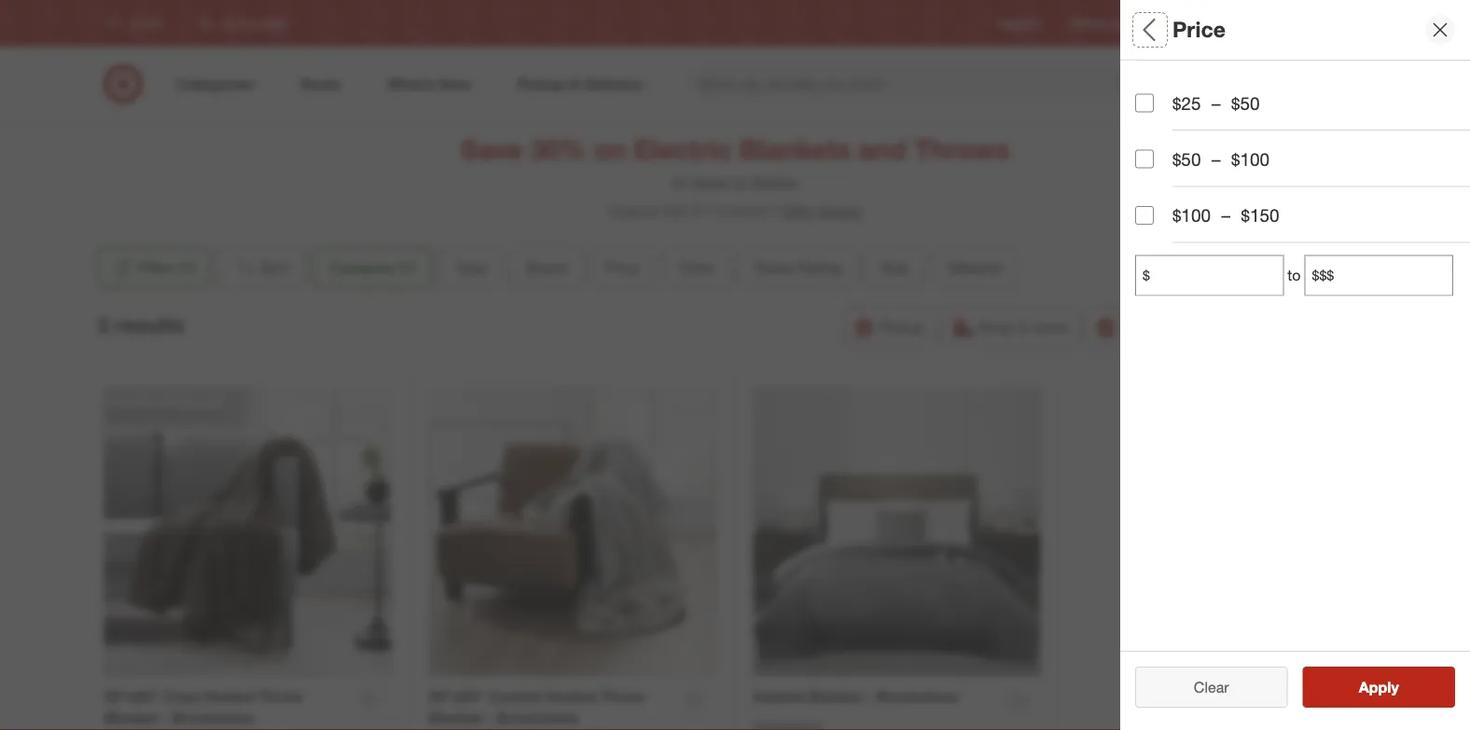 Task type: describe. For each thing, give the bounding box(es) containing it.
$50  –  $100
[[1173, 148, 1270, 170]]

save 30% on electric blankets and throws in-store or online
[[461, 132, 1010, 192]]

guest rating
[[754, 259, 842, 277]]

filter (1) button
[[97, 247, 210, 288]]

category holiday shop
[[1135, 73, 1214, 114]]

heated for coziest
[[545, 688, 596, 706]]

brand inside all filters dialog
[[1135, 210, 1186, 232]]

electric
[[634, 132, 732, 166]]

blanket for 50"x60" coziest heated throw blanket - brookstone
[[429, 709, 482, 728]]

online
[[752, 174, 797, 192]]

to
[[1288, 266, 1301, 285]]

brand button inside all filters dialog
[[1135, 191, 1470, 257]]

(1) for category (1)
[[398, 259, 415, 277]]

store inside button
[[1034, 318, 1067, 336]]

day
[[1164, 318, 1190, 336]]

filter
[[138, 259, 174, 277]]

filters
[[1167, 16, 1225, 43]]

redcard
[[1153, 16, 1198, 30]]

search button
[[1139, 63, 1184, 108]]

pickup button
[[845, 307, 936, 348]]

filter (1)
[[138, 259, 195, 277]]

clear button
[[1135, 667, 1288, 708]]

0 vertical spatial $50
[[1231, 92, 1260, 114]]

offer
[[780, 201, 814, 219]]

material
[[948, 259, 1002, 277]]

3 heated from the left
[[753, 688, 804, 706]]

offer details
[[780, 201, 862, 219]]

expires
[[609, 201, 658, 219]]

delivery
[[1194, 318, 1248, 336]]

type inside all filters dialog
[[1135, 145, 1175, 167]]

50"x60" coziest heated throw blanket - brookstone link
[[429, 687, 672, 729]]

category for category (1)
[[329, 259, 394, 277]]

$50  –  $100 checkbox
[[1135, 150, 1154, 169]]

3 for 3 results
[[97, 312, 109, 338]]

store inside 'save 30% on electric blankets and throws in-store or online'
[[692, 174, 729, 192]]

or
[[733, 174, 748, 192]]

same day delivery
[[1122, 318, 1248, 336]]

throw for 50"x60" coziest heated throw blanket - brookstone
[[600, 688, 645, 706]]

price down expires
[[606, 259, 640, 277]]

0 horizontal spatial $100
[[1173, 205, 1211, 226]]

price dialog
[[1120, 0, 1470, 730]]

expires dec 5
[[609, 201, 702, 219]]

in-
[[673, 174, 692, 192]]

50"x60" coziest heated throw blanket - brookstone
[[429, 688, 645, 728]]

details
[[818, 201, 862, 219]]

blanket for 50"x60" cozy heated throw blanket - brookstone
[[104, 709, 158, 728]]

price button inside all filters dialog
[[1135, 257, 1470, 322]]

same day delivery button
[[1087, 307, 1260, 348]]

results for 3 results
[[115, 312, 184, 338]]

sort
[[260, 259, 288, 277]]

30%
[[530, 132, 586, 166]]

ad
[[1110, 16, 1123, 30]]

heated blanket - brookstone
[[753, 688, 958, 706]]

dec
[[662, 201, 689, 219]]

results for see results
[[1370, 678, 1419, 696]]

on
[[594, 132, 626, 166]]

size
[[881, 259, 909, 277]]

5
[[693, 201, 702, 219]]

shop inside category holiday shop
[[1183, 97, 1214, 114]]

registry
[[999, 16, 1041, 30]]

all filters
[[1135, 16, 1225, 43]]

shop inside button
[[978, 318, 1014, 336]]

holiday
[[1135, 97, 1179, 114]]

apply
[[1359, 678, 1399, 696]]

same
[[1122, 318, 1160, 336]]

offer details button
[[766, 200, 862, 221]]

weekly ad
[[1071, 16, 1123, 30]]

blankets
[[739, 132, 851, 166]]

1 horizontal spatial type button
[[1135, 126, 1470, 191]]

category (1)
[[329, 259, 415, 277]]

- for 50"x60" coziest heated throw blanket - brookstone
[[486, 709, 492, 728]]

50"x60" cozy heated throw blanket - brookstone link
[[104, 687, 348, 729]]

heated blanket - brookstone link
[[753, 687, 958, 708]]

registry link
[[999, 15, 1041, 31]]

What can we help you find? suggestions appear below search field
[[688, 63, 1152, 104]]

category for category holiday shop
[[1135, 73, 1213, 95]]



Task type: vqa. For each thing, say whether or not it's contained in the screenshot.
Price in the ALL FILTERS dialog
yes



Task type: locate. For each thing, give the bounding box(es) containing it.
(1) inside filter (1) button
[[178, 259, 195, 277]]

0 vertical spatial 3
[[717, 201, 725, 219]]

0 horizontal spatial type
[[455, 259, 487, 277]]

blanket
[[808, 688, 862, 706], [104, 709, 158, 728], [429, 709, 482, 728]]

see
[[1339, 678, 1366, 696]]

1 horizontal spatial $100
[[1231, 148, 1270, 170]]

0 horizontal spatial heated
[[203, 688, 254, 706]]

50"x60"
[[104, 688, 159, 706], [429, 688, 484, 706]]

1 horizontal spatial 50"x60"
[[429, 688, 484, 706]]

2 horizontal spatial brookstone
[[876, 688, 958, 706]]

1 horizontal spatial $50
[[1231, 92, 1260, 114]]

category up the holiday
[[1135, 73, 1213, 95]]

$50
[[1231, 92, 1260, 114], [1173, 148, 1201, 170]]

clear for clear all
[[1185, 678, 1220, 696]]

color button
[[663, 247, 731, 288]]

1 horizontal spatial brand
[[1135, 210, 1186, 232]]

None text field
[[1135, 255, 1284, 296]]

0 horizontal spatial shop
[[978, 318, 1014, 336]]

1 horizontal spatial 3
[[717, 201, 725, 219]]

0 vertical spatial results
[[115, 312, 184, 338]]

see results
[[1339, 678, 1419, 696]]

shop right the holiday
[[1183, 97, 1214, 114]]

$25
[[1173, 92, 1201, 114]]

50"x60" cozy heated throw blanket - brookstone image
[[104, 389, 391, 676], [104, 389, 391, 676]]

3
[[717, 201, 725, 219], [97, 312, 109, 338]]

1 horizontal spatial shop
[[1183, 97, 1214, 114]]

50"x60" for 50"x60" cozy heated throw blanket - brookstone
[[104, 688, 159, 706]]

brand
[[1135, 210, 1186, 232], [526, 259, 567, 277]]

50"x60" inside '50"x60" coziest heated throw blanket - brookstone'
[[429, 688, 484, 706]]

1 vertical spatial 3
[[97, 312, 109, 338]]

throw
[[258, 688, 303, 706], [600, 688, 645, 706]]

1 clear from the left
[[1185, 678, 1220, 696]]

coziest
[[488, 688, 541, 706]]

1 throw from the left
[[258, 688, 303, 706]]

in
[[1018, 318, 1030, 336]]

category
[[1135, 73, 1213, 95], [329, 259, 394, 277]]

1 50"x60" from the left
[[104, 688, 159, 706]]

$25  –  $50
[[1173, 92, 1260, 114]]

brookstone inside '50"x60" coziest heated throw blanket - brookstone'
[[497, 709, 579, 728]]

shop left in
[[978, 318, 1014, 336]]

2 throw from the left
[[600, 688, 645, 706]]

1 horizontal spatial brookstone
[[497, 709, 579, 728]]

price right "all"
[[1173, 16, 1226, 43]]

$25  –  $50 checkbox
[[1135, 94, 1154, 112]]

1 horizontal spatial price button
[[1135, 257, 1470, 322]]

all filters dialog
[[1120, 0, 1470, 730]]

heated for cozy
[[203, 688, 254, 706]]

results right see
[[1370, 678, 1419, 696]]

brookstone for 50"x60" coziest heated throw blanket - brookstone
[[497, 709, 579, 728]]

2 horizontal spatial blanket
[[808, 688, 862, 706]]

none text field inside price dialog
[[1135, 255, 1284, 296]]

material button
[[932, 247, 1018, 288]]

cozy
[[163, 688, 199, 706]]

brookstone inside 50"x60" cozy heated throw blanket - brookstone
[[172, 709, 254, 728]]

1 (1) from the left
[[178, 259, 195, 277]]

clear for clear
[[1194, 678, 1229, 696]]

3 for 3 items
[[717, 201, 725, 219]]

rating
[[798, 259, 842, 277]]

clear inside clear all button
[[1185, 678, 1220, 696]]

1 vertical spatial shop
[[978, 318, 1014, 336]]

0 horizontal spatial blanket
[[104, 709, 158, 728]]

results inside button
[[1370, 678, 1419, 696]]

all
[[1224, 678, 1239, 696]]

50"x60" left 'cozy'
[[104, 688, 159, 706]]

0 horizontal spatial results
[[115, 312, 184, 338]]

weekly
[[1071, 16, 1106, 30]]

save
[[461, 132, 523, 166]]

- inside '50"x60" coziest heated throw blanket - brookstone'
[[486, 709, 492, 728]]

store
[[692, 174, 729, 192], [1034, 318, 1067, 336]]

0 vertical spatial type
[[1135, 145, 1175, 167]]

50"x60" left coziest
[[429, 688, 484, 706]]

none text field inside price dialog
[[1305, 255, 1453, 296]]

2 horizontal spatial -
[[866, 688, 872, 706]]

1 horizontal spatial (1)
[[398, 259, 415, 277]]

0 vertical spatial category
[[1135, 73, 1213, 95]]

1 horizontal spatial -
[[486, 709, 492, 728]]

2 50"x60" from the left
[[429, 688, 484, 706]]

$100
[[1231, 148, 1270, 170], [1173, 205, 1211, 226]]

0 vertical spatial brand
[[1135, 210, 1186, 232]]

1 vertical spatial $50
[[1173, 148, 1201, 170]]

0 horizontal spatial (1)
[[178, 259, 195, 277]]

1 vertical spatial results
[[1370, 678, 1419, 696]]

weekly ad link
[[1071, 15, 1123, 31]]

see results button
[[1303, 667, 1455, 708]]

$100 right $100  –  $150 option
[[1173, 205, 1211, 226]]

0 horizontal spatial price button
[[590, 247, 656, 288]]

1 horizontal spatial heated
[[545, 688, 596, 706]]

clear all
[[1185, 678, 1239, 696]]

1 horizontal spatial throw
[[600, 688, 645, 706]]

0 horizontal spatial brand
[[526, 259, 567, 277]]

$100 up $150
[[1231, 148, 1270, 170]]

1 vertical spatial type button
[[440, 247, 503, 288]]

0 vertical spatial $100
[[1231, 148, 1270, 170]]

price inside all filters dialog
[[1135, 276, 1179, 297]]

3 down filter (1) button
[[97, 312, 109, 338]]

brand button
[[1135, 191, 1470, 257], [511, 247, 582, 288]]

shop in store
[[978, 318, 1067, 336]]

all
[[1135, 16, 1161, 43]]

price button
[[590, 247, 656, 288], [1135, 257, 1470, 322]]

0 horizontal spatial 3
[[97, 312, 109, 338]]

2 clear from the left
[[1194, 678, 1229, 696]]

throw inside 50"x60" cozy heated throw blanket - brookstone
[[258, 688, 303, 706]]

50"x60" cozy heated throw blanket - brookstone
[[104, 688, 303, 728]]

price inside dialog
[[1173, 16, 1226, 43]]

0 vertical spatial store
[[692, 174, 729, 192]]

blanket inside 50"x60" cozy heated throw blanket - brookstone
[[104, 709, 158, 728]]

2 heated from the left
[[545, 688, 596, 706]]

1 heated from the left
[[203, 688, 254, 706]]

color
[[679, 259, 715, 277]]

throws
[[914, 132, 1010, 166]]

category inside category holiday shop
[[1135, 73, 1213, 95]]

0 horizontal spatial throw
[[258, 688, 303, 706]]

and
[[858, 132, 907, 166]]

1 vertical spatial brand
[[526, 259, 567, 277]]

$100  –  $150 checkbox
[[1135, 206, 1154, 225]]

store left or
[[692, 174, 729, 192]]

heated inside '50"x60" coziest heated throw blanket - brookstone'
[[545, 688, 596, 706]]

blanket inside the heated blanket - brookstone link
[[808, 688, 862, 706]]

1 horizontal spatial category
[[1135, 73, 1213, 95]]

3 right 5
[[717, 201, 725, 219]]

price button down expires
[[590, 247, 656, 288]]

pickup
[[879, 318, 924, 336]]

blanket inside '50"x60" coziest heated throw blanket - brookstone'
[[429, 709, 482, 728]]

0 vertical spatial type button
[[1135, 126, 1470, 191]]

price
[[1173, 16, 1226, 43], [606, 259, 640, 277], [1135, 276, 1179, 297]]

0 horizontal spatial type button
[[440, 247, 503, 288]]

throw inside '50"x60" coziest heated throw blanket - brookstone'
[[600, 688, 645, 706]]

clear all button
[[1135, 667, 1288, 708]]

1 vertical spatial category
[[329, 259, 394, 277]]

50"x60" for 50"x60" coziest heated throw blanket - brookstone
[[429, 688, 484, 706]]

2 horizontal spatial heated
[[753, 688, 804, 706]]

brookstone
[[876, 688, 958, 706], [172, 709, 254, 728], [497, 709, 579, 728]]

0 horizontal spatial brookstone
[[172, 709, 254, 728]]

0 horizontal spatial category
[[329, 259, 394, 277]]

category right sort
[[329, 259, 394, 277]]

$50 right $25
[[1231, 92, 1260, 114]]

1 vertical spatial $100
[[1173, 205, 1211, 226]]

heated blanket - brookstone image
[[753, 389, 1041, 676], [753, 389, 1041, 676]]

50"x60" inside 50"x60" cozy heated throw blanket - brookstone
[[104, 688, 159, 706]]

price button down $150
[[1135, 257, 1470, 322]]

price up same
[[1135, 276, 1179, 297]]

- inside 50"x60" cozy heated throw blanket - brookstone
[[162, 709, 168, 728]]

-
[[866, 688, 872, 706], [162, 709, 168, 728], [486, 709, 492, 728]]

search
[[1139, 77, 1184, 95]]

2 (1) from the left
[[398, 259, 415, 277]]

1 horizontal spatial results
[[1370, 678, 1419, 696]]

heated inside 50"x60" cozy heated throw blanket - brookstone
[[203, 688, 254, 706]]

guest rating button
[[738, 247, 857, 288]]

items
[[729, 201, 766, 219]]

guest
[[754, 259, 794, 277]]

0 horizontal spatial 50"x60"
[[104, 688, 159, 706]]

shop in store button
[[944, 307, 1080, 348]]

type button
[[1135, 126, 1470, 191], [440, 247, 503, 288]]

(1) for filter (1)
[[178, 259, 195, 277]]

clear
[[1185, 678, 1220, 696], [1194, 678, 1229, 696]]

0 horizontal spatial store
[[692, 174, 729, 192]]

3 results
[[97, 312, 184, 338]]

1 horizontal spatial blanket
[[429, 709, 482, 728]]

results down filter (1) button
[[115, 312, 184, 338]]

$100  –  $150
[[1173, 205, 1280, 226]]

sort button
[[218, 247, 304, 288]]

1 vertical spatial type
[[455, 259, 487, 277]]

clear inside clear button
[[1194, 678, 1229, 696]]

3 items
[[717, 201, 766, 219]]

redcard link
[[1153, 15, 1198, 31]]

None text field
[[1305, 255, 1453, 296]]

0 horizontal spatial -
[[162, 709, 168, 728]]

0 horizontal spatial brand button
[[511, 247, 582, 288]]

1 vertical spatial store
[[1034, 318, 1067, 336]]

$50 right $50  –  $100 checkbox
[[1173, 148, 1201, 170]]

store right in
[[1034, 318, 1067, 336]]

(1)
[[178, 259, 195, 277], [398, 259, 415, 277]]

throw for 50"x60" cozy heated throw blanket - brookstone
[[258, 688, 303, 706]]

results
[[115, 312, 184, 338], [1370, 678, 1419, 696]]

size button
[[865, 247, 925, 288]]

$150
[[1241, 205, 1280, 226]]

1 horizontal spatial brand button
[[1135, 191, 1470, 257]]

apply button
[[1303, 667, 1455, 708]]

- for 50"x60" cozy heated throw blanket - brookstone
[[162, 709, 168, 728]]

0 vertical spatial shop
[[1183, 97, 1214, 114]]

0 horizontal spatial $50
[[1173, 148, 1201, 170]]

type
[[1135, 145, 1175, 167], [455, 259, 487, 277]]

1 horizontal spatial type
[[1135, 145, 1175, 167]]

50"x60" coziest heated throw blanket - brookstone image
[[429, 389, 716, 676], [429, 389, 716, 676]]

heated
[[203, 688, 254, 706], [545, 688, 596, 706], [753, 688, 804, 706]]

brookstone for 50"x60" cozy heated throw blanket - brookstone
[[172, 709, 254, 728]]

1 horizontal spatial store
[[1034, 318, 1067, 336]]



